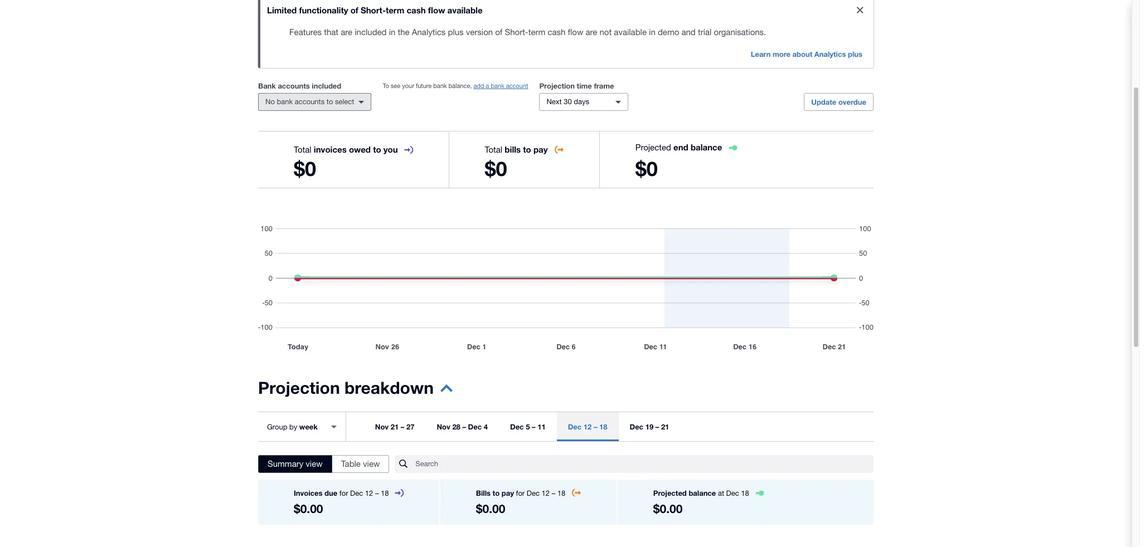 Task type: describe. For each thing, give the bounding box(es) containing it.
update overdue
[[812, 98, 867, 107]]

projection for projection breakdown
[[258, 378, 340, 398]]

projection breakdown
[[258, 378, 434, 398]]

projection for projection time frame
[[540, 81, 575, 90]]

bank
[[258, 81, 276, 90]]

dec left "5"
[[511, 423, 524, 432]]

invoices
[[314, 145, 347, 155]]

total invoices owed to you $0
[[294, 145, 398, 181]]

group
[[267, 423, 288, 432]]

12 inside invoices due for dec 12 – 18 $0.00
[[365, 490, 373, 498]]

$0.00 inside bills to pay for dec 12 – 18 $0.00
[[476, 503, 506, 517]]

bills
[[505, 145, 521, 155]]

pay inside total bills to pay $0
[[534, 145, 548, 155]]

limited functionality of short-term cash flow available
[[267, 5, 483, 15]]

nov 28 – dec 4
[[437, 423, 488, 432]]

– for dec
[[463, 423, 466, 432]]

3 $0.00 from the left
[[654, 503, 683, 517]]

limited functionality of short-term cash flow available status
[[258, 0, 874, 68]]

dec 12 – 18
[[568, 423, 608, 432]]

$0.00 inside invoices due for dec 12 – 18 $0.00
[[294, 503, 323, 517]]

– inside bills to pay for dec 12 – 18 $0.00
[[552, 490, 556, 498]]

update overdue button
[[805, 93, 874, 111]]

by
[[290, 423, 297, 432]]

nov for nov 28 – dec 4
[[437, 423, 451, 432]]

projected for balance
[[654, 489, 687, 498]]

a
[[486, 83, 489, 89]]

pay inside bills to pay for dec 12 – 18 $0.00
[[502, 489, 514, 498]]

– for 11
[[532, 423, 536, 432]]

5
[[526, 423, 530, 432]]

dec inside invoices due for dec 12 – 18 $0.00
[[350, 490, 363, 498]]

bills to pay for dec 12 – 18 $0.00
[[476, 489, 566, 517]]

summary view
[[268, 460, 323, 469]]

30
[[564, 98, 572, 106]]

dec 19 – 21
[[630, 423, 670, 432]]

2 21 from the left
[[662, 423, 670, 432]]

for inside invoices due for dec 12 – 18 $0.00
[[340, 490, 348, 498]]

$0 inside total bills to pay $0
[[485, 157, 507, 181]]

that
[[324, 27, 339, 37]]

trial
[[698, 27, 712, 37]]

balance,
[[449, 83, 472, 89]]

due
[[325, 489, 338, 498]]

total for you
[[294, 145, 312, 155]]

18 inside invoices due for dec 12 – 18 $0.00
[[381, 490, 389, 498]]

features that are included in the analytics plus version of short-term cash flow are not available in demo and trial organisations.
[[290, 27, 767, 37]]

– for 21
[[656, 423, 660, 432]]

invoices due for dec 12 – 18 $0.00
[[294, 489, 389, 517]]

bills
[[476, 489, 491, 498]]

to
[[383, 83, 389, 89]]

learn more about analytics plus
[[751, 50, 863, 59]]

your
[[402, 83, 414, 89]]

no bank accounts to select button
[[258, 93, 372, 111]]

overdue
[[839, 98, 867, 107]]

11
[[538, 423, 546, 432]]

demo
[[658, 27, 680, 37]]

no
[[266, 98, 275, 106]]

1 vertical spatial balance
[[689, 489, 717, 498]]

owed
[[349, 145, 371, 155]]

add
[[474, 83, 484, 89]]

features
[[290, 27, 322, 37]]

dec left 4
[[468, 423, 482, 432]]

12 inside bills to pay for dec 12 – 18 $0.00
[[542, 490, 550, 498]]

projected for end
[[636, 143, 672, 152]]

group by week
[[267, 423, 318, 432]]

next
[[547, 98, 562, 106]]

add a bank account link
[[474, 83, 529, 89]]

nov 21 – 27
[[375, 423, 415, 432]]

dec inside 'projected balance at dec 18'
[[727, 490, 740, 498]]

to see your future bank balance, add a bank account
[[383, 83, 529, 89]]

1 vertical spatial cash
[[548, 27, 566, 37]]

projection breakdown view option group
[[258, 456, 390, 474]]

days
[[574, 98, 590, 106]]

learn
[[751, 50, 771, 59]]

for inside bills to pay for dec 12 – 18 $0.00
[[516, 490, 525, 498]]

– inside invoices due for dec 12 – 18 $0.00
[[375, 490, 379, 498]]

functionality
[[299, 5, 348, 15]]

dec right 11
[[568, 423, 582, 432]]

breakdown
[[345, 378, 434, 398]]

0 vertical spatial term
[[386, 5, 405, 15]]

2 horizontal spatial 12
[[584, 423, 592, 432]]

end
[[674, 142, 689, 152]]

– for 18
[[594, 423, 598, 432]]

projected end balance
[[636, 142, 723, 152]]

2 horizontal spatial bank
[[491, 83, 505, 89]]

limited
[[267, 5, 297, 15]]

table
[[341, 460, 361, 469]]



Task type: vqa. For each thing, say whether or not it's contained in the screenshot.


Task type: locate. For each thing, give the bounding box(es) containing it.
21
[[391, 423, 399, 432], [662, 423, 670, 432]]

1 horizontal spatial $0.00
[[476, 503, 506, 517]]

1 are from the left
[[341, 27, 353, 37]]

$0 inside total invoices owed to you $0
[[294, 157, 316, 181]]

to inside bills to pay for dec 12 – 18 $0.00
[[493, 489, 500, 498]]

1 horizontal spatial of
[[496, 27, 503, 37]]

total for $0
[[485, 145, 503, 155]]

nov left 27
[[375, 423, 389, 432]]

nov for nov 21 – 27
[[375, 423, 389, 432]]

0 vertical spatial accounts
[[278, 81, 310, 90]]

2 $0 from the left
[[485, 157, 507, 181]]

plus
[[448, 27, 464, 37], [849, 50, 863, 59]]

accounts up no bank accounts to select
[[278, 81, 310, 90]]

projection up group by week
[[258, 378, 340, 398]]

12
[[584, 423, 592, 432], [365, 490, 373, 498], [542, 490, 550, 498]]

$0.00 down 'projected balance at dec 18'
[[654, 503, 683, 517]]

balance
[[691, 142, 723, 152], [689, 489, 717, 498]]

0 vertical spatial flow
[[428, 5, 445, 15]]

cash up the
[[407, 5, 426, 15]]

1 horizontal spatial plus
[[849, 50, 863, 59]]

projection time frame
[[540, 81, 615, 90]]

total
[[294, 145, 312, 155], [485, 145, 503, 155]]

Search for a document search field
[[416, 455, 874, 474]]

flow
[[428, 5, 445, 15], [568, 27, 584, 37]]

bank
[[434, 83, 447, 89], [491, 83, 505, 89], [277, 98, 293, 106]]

next 30 days
[[547, 98, 590, 106]]

and
[[682, 27, 696, 37]]

1 horizontal spatial in
[[649, 27, 656, 37]]

table view
[[341, 460, 380, 469]]

1 vertical spatial flow
[[568, 27, 584, 37]]

1 $0 from the left
[[294, 157, 316, 181]]

at
[[719, 490, 725, 498]]

1 vertical spatial projected
[[654, 489, 687, 498]]

1 vertical spatial available
[[614, 27, 647, 37]]

0 horizontal spatial projection
[[258, 378, 340, 398]]

total left bills
[[485, 145, 503, 155]]

bank inside no bank accounts to select popup button
[[277, 98, 293, 106]]

2 total from the left
[[485, 145, 503, 155]]

18
[[600, 423, 608, 432], [381, 490, 389, 498], [558, 490, 566, 498], [742, 490, 750, 498]]

included
[[355, 27, 387, 37], [312, 81, 342, 90]]

$0.00 down invoices
[[294, 503, 323, 517]]

balance right end on the right of page
[[691, 142, 723, 152]]

2 view from the left
[[363, 460, 380, 469]]

in left the
[[389, 27, 396, 37]]

1 horizontal spatial analytics
[[815, 50, 847, 59]]

1 vertical spatial analytics
[[815, 50, 847, 59]]

view for table view
[[363, 460, 380, 469]]

short- right the version
[[505, 27, 529, 37]]

for right the due on the bottom of the page
[[340, 490, 348, 498]]

– for 27
[[401, 423, 405, 432]]

4
[[484, 423, 488, 432]]

19
[[646, 423, 654, 432]]

accounts
[[278, 81, 310, 90], [295, 98, 325, 106]]

0 horizontal spatial $0
[[294, 157, 316, 181]]

view
[[306, 460, 323, 469], [363, 460, 380, 469]]

projected balance at dec 18
[[654, 489, 750, 498]]

0 horizontal spatial plus
[[448, 27, 464, 37]]

$0 down projected end balance
[[636, 157, 658, 181]]

2 $0.00 from the left
[[476, 503, 506, 517]]

projected inside projected end balance
[[636, 143, 672, 152]]

2 nov from the left
[[437, 423, 451, 432]]

1 horizontal spatial $0
[[485, 157, 507, 181]]

0 horizontal spatial pay
[[502, 489, 514, 498]]

no bank accounts to select
[[266, 98, 355, 106]]

version
[[466, 27, 493, 37]]

about
[[793, 50, 813, 59]]

time
[[577, 81, 592, 90]]

1 horizontal spatial total
[[485, 145, 503, 155]]

0 horizontal spatial available
[[448, 5, 483, 15]]

0 horizontal spatial $0.00
[[294, 503, 323, 517]]

1 horizontal spatial included
[[355, 27, 387, 37]]

3 $0 from the left
[[636, 157, 658, 181]]

bank right a
[[491, 83, 505, 89]]

for right bills
[[516, 490, 525, 498]]

1 horizontal spatial 21
[[662, 423, 670, 432]]

projection inside button
[[258, 378, 340, 398]]

0 vertical spatial pay
[[534, 145, 548, 155]]

plus left the version
[[448, 27, 464, 37]]

dec right bills
[[527, 490, 540, 498]]

1 nov from the left
[[375, 423, 389, 432]]

1 horizontal spatial cash
[[548, 27, 566, 37]]

27
[[407, 423, 415, 432]]

available right not at the top right of the page
[[614, 27, 647, 37]]

0 horizontal spatial bank
[[277, 98, 293, 106]]

1 $0.00 from the left
[[294, 503, 323, 517]]

$0 down bills
[[485, 157, 507, 181]]

0 vertical spatial balance
[[691, 142, 723, 152]]

1 vertical spatial accounts
[[295, 98, 325, 106]]

frame
[[594, 81, 615, 90]]

to inside popup button
[[327, 98, 333, 106]]

1 horizontal spatial projection
[[540, 81, 575, 90]]

of right functionality
[[351, 5, 359, 15]]

analytics right the about
[[815, 50, 847, 59]]

0 vertical spatial available
[[448, 5, 483, 15]]

18 inside bills to pay for dec 12 – 18 $0.00
[[558, 490, 566, 498]]

1 horizontal spatial 12
[[542, 490, 550, 498]]

total inside total bills to pay $0
[[485, 145, 503, 155]]

dec
[[468, 423, 482, 432], [511, 423, 524, 432], [568, 423, 582, 432], [630, 423, 644, 432], [350, 490, 363, 498], [527, 490, 540, 498], [727, 490, 740, 498]]

projection breakdown button
[[258, 378, 453, 406]]

total bills to pay $0
[[485, 145, 548, 181]]

dec right the at
[[727, 490, 740, 498]]

close image
[[850, 0, 872, 21]]

1 view from the left
[[306, 460, 323, 469]]

0 vertical spatial cash
[[407, 5, 426, 15]]

2 for from the left
[[516, 490, 525, 498]]

of
[[351, 5, 359, 15], [496, 27, 503, 37]]

dec 5 – 11
[[511, 423, 546, 432]]

0 vertical spatial included
[[355, 27, 387, 37]]

view right summary
[[306, 460, 323, 469]]

0 horizontal spatial total
[[294, 145, 312, 155]]

0 vertical spatial of
[[351, 5, 359, 15]]

0 horizontal spatial included
[[312, 81, 342, 90]]

the
[[398, 27, 410, 37]]

bank right future
[[434, 83, 447, 89]]

0 horizontal spatial view
[[306, 460, 323, 469]]

to
[[327, 98, 333, 106], [373, 145, 381, 155], [524, 145, 532, 155], [493, 489, 500, 498]]

total left invoices
[[294, 145, 312, 155]]

0 vertical spatial analytics
[[412, 27, 446, 37]]

2 in from the left
[[649, 27, 656, 37]]

week
[[299, 423, 318, 432]]

to inside total bills to pay $0
[[524, 145, 532, 155]]

0 horizontal spatial of
[[351, 5, 359, 15]]

plus down close image
[[849, 50, 863, 59]]

0 vertical spatial projected
[[636, 143, 672, 152]]

projection
[[540, 81, 575, 90], [258, 378, 340, 398]]

1 in from the left
[[389, 27, 396, 37]]

future
[[416, 83, 432, 89]]

view right table in the bottom of the page
[[363, 460, 380, 469]]

1 horizontal spatial for
[[516, 490, 525, 498]]

see
[[391, 83, 401, 89]]

21 left 27
[[391, 423, 399, 432]]

account
[[506, 83, 529, 89]]

1 vertical spatial term
[[529, 27, 546, 37]]

are
[[341, 27, 353, 37], [586, 27, 598, 37]]

invoices
[[294, 489, 323, 498]]

1 horizontal spatial bank
[[434, 83, 447, 89]]

0 horizontal spatial are
[[341, 27, 353, 37]]

1 for from the left
[[340, 490, 348, 498]]

next 30 days button
[[540, 93, 629, 111]]

0 vertical spatial projection
[[540, 81, 575, 90]]

in left demo
[[649, 27, 656, 37]]

accounts down bank accounts included
[[295, 98, 325, 106]]

0 horizontal spatial for
[[340, 490, 348, 498]]

2 horizontal spatial $0.00
[[654, 503, 683, 517]]

nov left 28
[[437, 423, 451, 432]]

1 total from the left
[[294, 145, 312, 155]]

dec inside bills to pay for dec 12 – 18 $0.00
[[527, 490, 540, 498]]

1 vertical spatial included
[[312, 81, 342, 90]]

18 inside 'projected balance at dec 18'
[[742, 490, 750, 498]]

you
[[384, 145, 398, 155]]

0 horizontal spatial flow
[[428, 5, 445, 15]]

1 vertical spatial short-
[[505, 27, 529, 37]]

analytics right the
[[412, 27, 446, 37]]

included up no bank accounts to select popup button at the left top of page
[[312, 81, 342, 90]]

total inside total invoices owed to you $0
[[294, 145, 312, 155]]

short-
[[361, 5, 386, 15], [505, 27, 529, 37]]

1 horizontal spatial nov
[[437, 423, 451, 432]]

1 horizontal spatial short-
[[505, 27, 529, 37]]

of right the version
[[496, 27, 503, 37]]

2 are from the left
[[586, 27, 598, 37]]

–
[[401, 423, 405, 432], [463, 423, 466, 432], [532, 423, 536, 432], [594, 423, 598, 432], [656, 423, 660, 432], [375, 490, 379, 498], [552, 490, 556, 498]]

included inside limited functionality of short-term cash flow available status
[[355, 27, 387, 37]]

1 21 from the left
[[391, 423, 399, 432]]

more
[[773, 50, 791, 59]]

analytics
[[412, 27, 446, 37], [815, 50, 847, 59]]

projected
[[636, 143, 672, 152], [654, 489, 687, 498]]

0 horizontal spatial short-
[[361, 5, 386, 15]]

bank accounts included
[[258, 81, 342, 90]]

cash left not at the top right of the page
[[548, 27, 566, 37]]

update
[[812, 98, 837, 107]]

0 horizontal spatial term
[[386, 5, 405, 15]]

not
[[600, 27, 612, 37]]

select
[[335, 98, 355, 106]]

1 vertical spatial plus
[[849, 50, 863, 59]]

1 horizontal spatial flow
[[568, 27, 584, 37]]

0 horizontal spatial cash
[[407, 5, 426, 15]]

are right that
[[341, 27, 353, 37]]

view for summary view
[[306, 460, 323, 469]]

1 horizontal spatial view
[[363, 460, 380, 469]]

0 horizontal spatial analytics
[[412, 27, 446, 37]]

1 vertical spatial of
[[496, 27, 503, 37]]

pay
[[534, 145, 548, 155], [502, 489, 514, 498]]

projected left end on the right of page
[[636, 143, 672, 152]]

bank right "no"
[[277, 98, 293, 106]]

term
[[386, 5, 405, 15], [529, 27, 546, 37]]

learn more about analytics plus link
[[745, 46, 870, 64]]

are left not at the top right of the page
[[586, 27, 598, 37]]

dec left 19
[[630, 423, 644, 432]]

organisations.
[[714, 27, 767, 37]]

dec right the due on the bottom of the page
[[350, 490, 363, 498]]

1 horizontal spatial pay
[[534, 145, 548, 155]]

to inside total invoices owed to you $0
[[373, 145, 381, 155]]

28
[[453, 423, 461, 432]]

for
[[340, 490, 348, 498], [516, 490, 525, 498]]

0 vertical spatial short-
[[361, 5, 386, 15]]

available up the version
[[448, 5, 483, 15]]

2 horizontal spatial $0
[[636, 157, 658, 181]]

included down limited functionality of short-term cash flow available
[[355, 27, 387, 37]]

21 right 19
[[662, 423, 670, 432]]

summary
[[268, 460, 304, 469]]

projected down search for a document search box
[[654, 489, 687, 498]]

accounts inside popup button
[[295, 98, 325, 106]]

1 horizontal spatial available
[[614, 27, 647, 37]]

1 vertical spatial pay
[[502, 489, 514, 498]]

0 horizontal spatial nov
[[375, 423, 389, 432]]

0 horizontal spatial 12
[[365, 490, 373, 498]]

0 horizontal spatial in
[[389, 27, 396, 37]]

projection up next
[[540, 81, 575, 90]]

$0.00
[[294, 503, 323, 517], [476, 503, 506, 517], [654, 503, 683, 517]]

1 horizontal spatial are
[[586, 27, 598, 37]]

0 vertical spatial plus
[[448, 27, 464, 37]]

in
[[389, 27, 396, 37], [649, 27, 656, 37]]

short- right functionality
[[361, 5, 386, 15]]

$0 down invoices
[[294, 157, 316, 181]]

0 horizontal spatial 21
[[391, 423, 399, 432]]

balance left the at
[[689, 489, 717, 498]]

1 horizontal spatial term
[[529, 27, 546, 37]]

1 vertical spatial projection
[[258, 378, 340, 398]]

$0.00 down bills
[[476, 503, 506, 517]]



